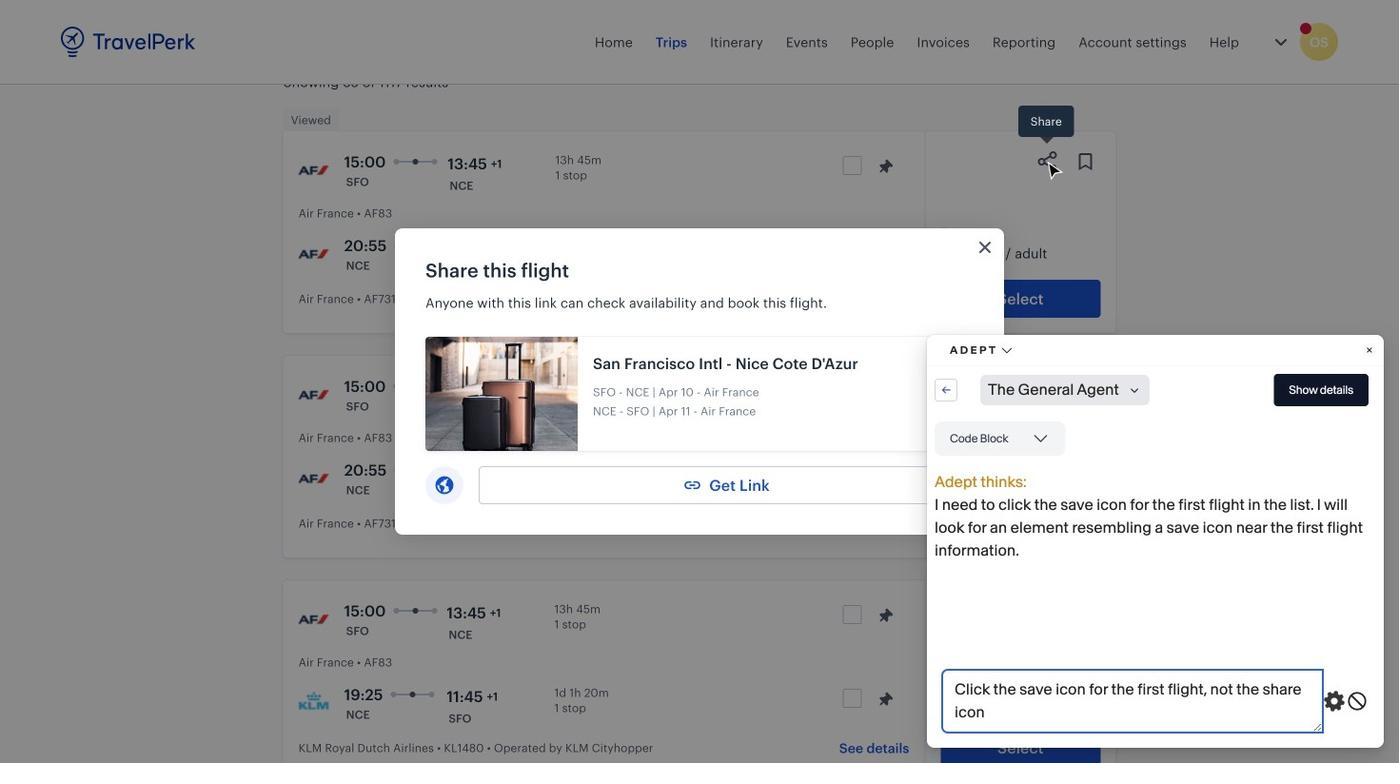 Task type: describe. For each thing, give the bounding box(es) containing it.
air france image for third air france image from the bottom
[[299, 154, 329, 185]]

1 air france image from the top
[[299, 238, 329, 269]]

modalheader element
[[395, 229, 1005, 282]]

3 air france image from the top
[[299, 463, 329, 493]]



Task type: locate. For each thing, give the bounding box(es) containing it.
0 vertical spatial air france image
[[299, 238, 329, 269]]

2 vertical spatial air france image
[[299, 463, 329, 493]]

1 vertical spatial air france image
[[299, 604, 329, 634]]

1 vertical spatial air france image
[[299, 379, 329, 409]]

air france image for klm royal dutch airlines image
[[299, 604, 329, 634]]

air france image
[[299, 154, 329, 185], [299, 604, 329, 634]]

2 air france image from the top
[[299, 604, 329, 634]]

0 vertical spatial air france image
[[299, 154, 329, 185]]

1 air france image from the top
[[299, 154, 329, 185]]

klm royal dutch airlines image
[[299, 688, 329, 718]]

air france image
[[299, 238, 329, 269], [299, 379, 329, 409], [299, 463, 329, 493]]

modalbody element
[[395, 282, 1005, 535]]

tooltip
[[1019, 106, 1075, 146]]

2 air france image from the top
[[299, 379, 329, 409]]



Task type: vqa. For each thing, say whether or not it's contained in the screenshot.
Move forward to switch to the next month. icon on the bottom right of page
no



